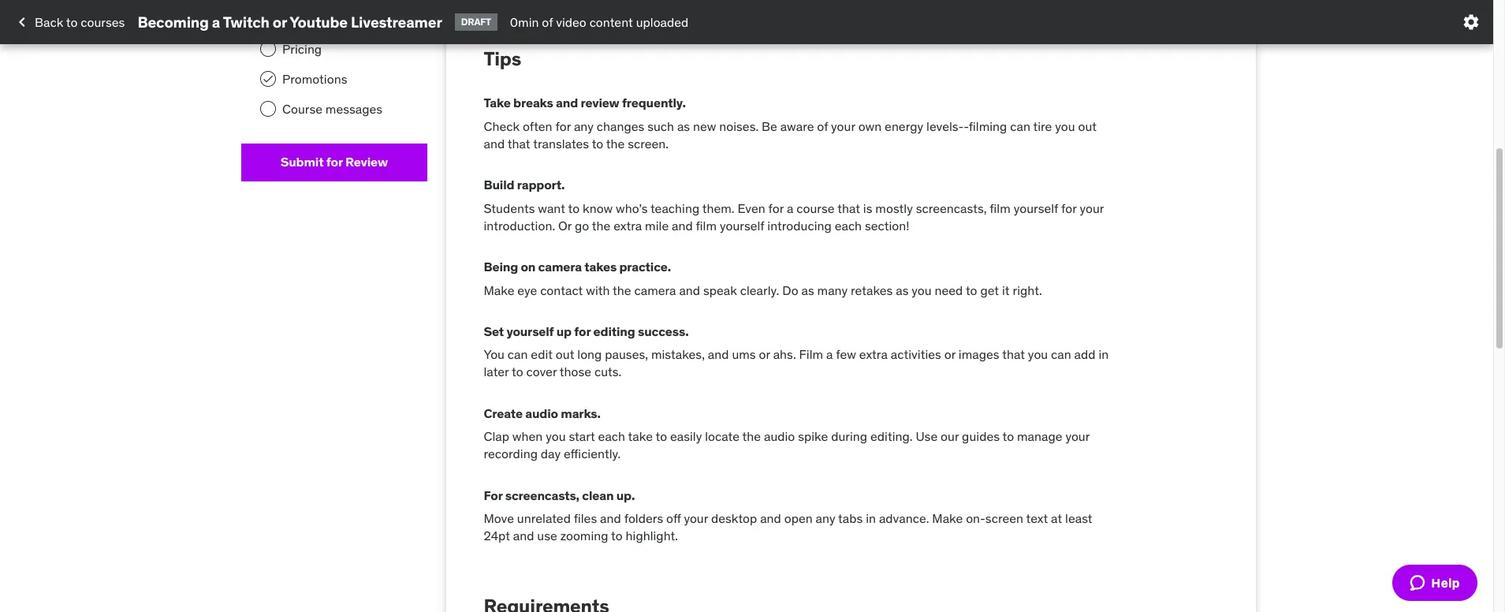 Task type: describe. For each thing, give the bounding box(es) containing it.
submit for review button
[[241, 143, 427, 181]]

own
[[859, 118, 882, 134]]

at
[[1052, 510, 1063, 526]]

do
[[783, 282, 799, 298]]

0 horizontal spatial camera
[[538, 259, 582, 275]]

24pt
[[484, 528, 510, 544]]

0 vertical spatial a
[[212, 12, 220, 31]]

know
[[583, 200, 613, 216]]

that inside "take breaks and review frequently. check often for any changes such as new noises. be aware of your own energy levels--filming can tire you out and that translates to the screen."
[[508, 136, 531, 151]]

breaks
[[514, 95, 554, 111]]

practice.
[[620, 259, 671, 275]]

being
[[484, 259, 518, 275]]

introduction.
[[484, 218, 556, 233]]

set yourself up for editing success. you can edit out long pauses, mistakes, and ums or ahs. film a few extra activities or images that you can add in later to cover those cuts.
[[484, 323, 1109, 380]]

be
[[762, 118, 778, 134]]

take breaks and review frequently. check often for any changes such as new noises. be aware of your own energy levels--filming can tire you out and that translates to the screen.
[[484, 95, 1097, 151]]

of inside "take breaks and review frequently. check often for any changes such as new noises. be aware of your own energy levels--filming can tire you out and that translates to the screen."
[[818, 118, 829, 134]]

submit for review
[[281, 154, 388, 170]]

with
[[586, 282, 610, 298]]

teaching
[[651, 200, 700, 216]]

1 horizontal spatial film
[[990, 200, 1011, 216]]

energy
[[885, 118, 924, 134]]

-
[[964, 118, 969, 134]]

to inside for screencasts, clean up. move unrelated files and folders off your desktop and open any tabs in advance. make on-screen text at least 24pt and use zooming to highlight.
[[611, 528, 623, 544]]

later
[[484, 364, 509, 380]]

film
[[800, 346, 824, 362]]

use
[[537, 528, 558, 544]]

course landing page link
[[241, 3, 427, 34]]

want
[[538, 200, 566, 216]]

can inside "take breaks and review frequently. check often for any changes such as new noises. be aware of your own energy levels--filming can tire you out and that translates to the screen."
[[1011, 118, 1031, 134]]

make inside for screencasts, clean up. move unrelated files and folders off your desktop and open any tabs in advance. make on-screen text at least 24pt and use zooming to highlight.
[[933, 510, 963, 526]]

take
[[484, 95, 511, 111]]

you
[[484, 346, 505, 362]]

completed element
[[260, 71, 276, 87]]

frequently.
[[622, 95, 686, 111]]

out inside set yourself up for editing success. you can edit out long pauses, mistakes, and ums or ahs. film a few extra activities or images that you can add in later to cover those cuts.
[[556, 346, 575, 362]]

levels-
[[927, 118, 964, 134]]

for inside set yourself up for editing success. you can edit out long pauses, mistakes, and ums or ahs. film a few extra activities or images that you can add in later to cover those cuts.
[[575, 323, 591, 339]]

highlight.
[[626, 528, 679, 544]]

you inside create audio marks. clap when you start each take to easily locate the audio spike during editing. use our guides to manage your recording day efficiently.
[[546, 428, 566, 444]]

0 vertical spatial yourself
[[1014, 200, 1059, 216]]

1 vertical spatial camera
[[635, 282, 676, 298]]

success.
[[638, 323, 689, 339]]

screencasts, inside "build rapport. students want to know who's teaching them. even for a course that is mostly screencasts, film yourself for your introduction. or go the extra mile and film yourself introducing each section!"
[[916, 200, 987, 216]]

0 horizontal spatial or
[[273, 12, 287, 31]]

to right the back
[[66, 14, 78, 30]]

or
[[559, 218, 572, 233]]

tips
[[484, 46, 522, 71]]

promotions
[[282, 71, 347, 87]]

right.
[[1013, 282, 1043, 298]]

ums
[[732, 346, 756, 362]]

cover
[[527, 364, 557, 380]]

the inside "take breaks and review frequently. check often for any changes such as new noises. be aware of your own energy levels--filming can tire you out and that translates to the screen."
[[607, 136, 625, 151]]

screen
[[986, 510, 1024, 526]]

review
[[346, 154, 388, 170]]

page
[[370, 10, 399, 26]]

text
[[1027, 510, 1049, 526]]

for inside button
[[326, 154, 343, 170]]

section!
[[865, 218, 910, 233]]

such
[[648, 118, 675, 134]]

1 horizontal spatial as
[[802, 282, 815, 298]]

it
[[1003, 282, 1010, 298]]

start
[[569, 428, 595, 444]]

draft
[[461, 16, 491, 27]]

least
[[1066, 510, 1093, 526]]

get
[[981, 282, 1000, 298]]

during
[[832, 428, 868, 444]]

course for course landing page
[[282, 10, 323, 26]]

as inside "take breaks and review frequently. check often for any changes such as new noises. be aware of your own energy levels--filming can tire you out and that translates to the screen."
[[678, 118, 690, 134]]

cuts.
[[595, 364, 622, 380]]

course for course messages
[[282, 101, 323, 117]]

use
[[916, 428, 938, 444]]

pauses,
[[605, 346, 648, 362]]

images
[[959, 346, 1000, 362]]

out inside "take breaks and review frequently. check often for any changes such as new noises. be aware of your own energy levels--filming can tire you out and that translates to the screen."
[[1079, 118, 1097, 134]]

0 vertical spatial of
[[542, 14, 553, 30]]

rapport.
[[517, 177, 565, 193]]

yourself inside set yourself up for editing success. you can edit out long pauses, mistakes, and ums or ahs. film a few extra activities or images that you can add in later to cover those cuts.
[[507, 323, 554, 339]]

the inside the being on camera takes practice. make eye contact with the camera and speak clearly. do as many retakes as you need to get it right.
[[613, 282, 632, 298]]

add
[[1075, 346, 1096, 362]]

your inside create audio marks. clap when you start each take to easily locate the audio spike during editing. use our guides to manage your recording day efficiently.
[[1066, 428, 1090, 444]]

mostly
[[876, 200, 913, 216]]

any inside "take breaks and review frequently. check often for any changes such as new noises. be aware of your own energy levels--filming can tire you out and that translates to the screen."
[[574, 118, 594, 134]]

course messages
[[282, 101, 383, 117]]

speak
[[704, 282, 738, 298]]

zooming
[[561, 528, 609, 544]]

1 horizontal spatial or
[[759, 346, 771, 362]]

who's
[[616, 200, 648, 216]]

take
[[628, 428, 653, 444]]

uploaded
[[636, 14, 689, 30]]

many
[[818, 282, 848, 298]]

content
[[590, 14, 633, 30]]

2 horizontal spatial can
[[1052, 346, 1072, 362]]

course landing page
[[282, 10, 399, 26]]

folders
[[624, 510, 664, 526]]

on-
[[966, 510, 986, 526]]

locate
[[705, 428, 740, 444]]

a inside "build rapport. students want to know who's teaching them. even for a course that is mostly screencasts, film yourself for your introduction. or go the extra mile and film yourself introducing each section!"
[[787, 200, 794, 216]]

to inside "take breaks and review frequently. check often for any changes such as new noises. be aware of your own energy levels--filming can tire you out and that translates to the screen."
[[592, 136, 604, 151]]

0 horizontal spatial audio
[[526, 405, 558, 421]]

the inside "build rapport. students want to know who's teaching them. even for a course that is mostly screencasts, film yourself for your introduction. or go the extra mile and film yourself introducing each section!"
[[592, 218, 611, 233]]

0min of video content uploaded
[[510, 14, 689, 30]]

marks.
[[561, 405, 601, 421]]

0min
[[510, 14, 539, 30]]

easily
[[671, 428, 702, 444]]

to inside "build rapport. students want to know who's teaching them. even for a course that is mostly screencasts, film yourself for your introduction. or go the extra mile and film yourself introducing each section!"
[[568, 200, 580, 216]]

to inside set yourself up for editing success. you can edit out long pauses, mistakes, and ums or ahs. film a few extra activities or images that you can add in later to cover those cuts.
[[512, 364, 524, 380]]

manage
[[1018, 428, 1063, 444]]

contact
[[540, 282, 583, 298]]

back
[[35, 14, 63, 30]]

clearly.
[[741, 282, 780, 298]]

eye
[[518, 282, 537, 298]]

incomplete image
[[260, 101, 276, 117]]

create
[[484, 405, 523, 421]]

becoming a twitch or youtube livestreamer
[[138, 12, 442, 31]]



Task type: locate. For each thing, give the bounding box(es) containing it.
any
[[574, 118, 594, 134], [816, 510, 836, 526]]

0 horizontal spatial a
[[212, 12, 220, 31]]

2 horizontal spatial yourself
[[1014, 200, 1059, 216]]

in inside set yourself up for editing success. you can edit out long pauses, mistakes, and ums or ahs. film a few extra activities or images that you can add in later to cover those cuts.
[[1099, 346, 1109, 362]]

screencasts, inside for screencasts, clean up. move unrelated files and folders off your desktop and open any tabs in advance. make on-screen text at least 24pt and use zooming to highlight.
[[506, 487, 580, 503]]

tabs
[[839, 510, 863, 526]]

1 vertical spatial screencasts,
[[506, 487, 580, 503]]

0 vertical spatial audio
[[526, 405, 558, 421]]

1 horizontal spatial extra
[[860, 346, 888, 362]]

you right tire
[[1056, 118, 1076, 134]]

video
[[556, 14, 587, 30]]

files
[[574, 510, 597, 526]]

incomplete image inside pricing link
[[260, 41, 276, 57]]

1 vertical spatial film
[[696, 218, 717, 233]]

2 horizontal spatial as
[[896, 282, 909, 298]]

1 horizontal spatial out
[[1079, 118, 1097, 134]]

1 horizontal spatial any
[[816, 510, 836, 526]]

and
[[556, 95, 578, 111], [484, 136, 505, 151], [672, 218, 693, 233], [680, 282, 701, 298], [708, 346, 729, 362], [600, 510, 621, 526], [761, 510, 782, 526], [513, 528, 534, 544]]

camera up contact
[[538, 259, 582, 275]]

your inside "build rapport. students want to know who's teaching them. even for a course that is mostly screencasts, film yourself for your introduction. or go the extra mile and film yourself introducing each section!"
[[1080, 200, 1105, 216]]

1 vertical spatial in
[[866, 510, 876, 526]]

0 horizontal spatial out
[[556, 346, 575, 362]]

and inside "build rapport. students want to know who's teaching them. even for a course that is mostly screencasts, film yourself for your introduction. or go the extra mile and film yourself introducing each section!"
[[672, 218, 693, 233]]

recording
[[484, 446, 538, 462]]

out right tire
[[1079, 118, 1097, 134]]

you inside "take breaks and review frequently. check often for any changes such as new noises. be aware of your own energy levels--filming can tire you out and that translates to the screen."
[[1056, 118, 1076, 134]]

0 vertical spatial camera
[[538, 259, 582, 275]]

1 horizontal spatial screencasts,
[[916, 200, 987, 216]]

1 horizontal spatial make
[[933, 510, 963, 526]]

0 vertical spatial extra
[[614, 218, 642, 233]]

1 incomplete image from the top
[[260, 10, 276, 26]]

extra down the "who's"
[[614, 218, 642, 233]]

even
[[738, 200, 766, 216]]

translates
[[533, 136, 589, 151]]

make left the on-
[[933, 510, 963, 526]]

the inside create audio marks. clap when you start each take to easily locate the audio spike during editing. use our guides to manage your recording day efficiently.
[[743, 428, 761, 444]]

extra inside set yourself up for editing success. you can edit out long pauses, mistakes, and ums or ahs. film a few extra activities or images that you can add in later to cover those cuts.
[[860, 346, 888, 362]]

course down promotions on the left top of the page
[[282, 101, 323, 117]]

0 vertical spatial in
[[1099, 346, 1109, 362]]

0 vertical spatial that
[[508, 136, 531, 151]]

1 vertical spatial incomplete image
[[260, 41, 276, 57]]

and down teaching
[[672, 218, 693, 233]]

of right "aware"
[[818, 118, 829, 134]]

1 horizontal spatial audio
[[764, 428, 795, 444]]

2 vertical spatial a
[[827, 346, 833, 362]]

your inside for screencasts, clean up. move unrelated files and folders off your desktop and open any tabs in advance. make on-screen text at least 24pt and use zooming to highlight.
[[684, 510, 708, 526]]

each inside "build rapport. students want to know who's teaching them. even for a course that is mostly screencasts, film yourself for your introduction. or go the extra mile and film yourself introducing each section!"
[[835, 218, 862, 233]]

1 vertical spatial that
[[838, 200, 861, 216]]

activities
[[891, 346, 942, 362]]

1 vertical spatial yourself
[[720, 218, 765, 233]]

make down "being"
[[484, 282, 515, 298]]

any left tabs
[[816, 510, 836, 526]]

that left the is
[[838, 200, 861, 216]]

0 horizontal spatial screencasts,
[[506, 487, 580, 503]]

our
[[941, 428, 959, 444]]

pricing link
[[241, 34, 427, 64]]

desktop
[[712, 510, 758, 526]]

and inside the being on camera takes practice. make eye contact with the camera and speak clearly. do as many retakes as you need to get it right.
[[680, 282, 701, 298]]

screencasts, right mostly at the right top of the page
[[916, 200, 987, 216]]

submit
[[281, 154, 324, 170]]

2 vertical spatial that
[[1003, 346, 1026, 362]]

1 vertical spatial each
[[598, 428, 626, 444]]

up.
[[617, 487, 635, 503]]

to right later
[[512, 364, 524, 380]]

1 horizontal spatial each
[[835, 218, 862, 233]]

incomplete image for course landing page
[[260, 10, 276, 26]]

0 vertical spatial make
[[484, 282, 515, 298]]

2 horizontal spatial that
[[1003, 346, 1026, 362]]

film
[[990, 200, 1011, 216], [696, 218, 717, 233]]

and left open
[[761, 510, 782, 526]]

2 course from the top
[[282, 101, 323, 117]]

incomplete image left "youtube"
[[260, 10, 276, 26]]

in right tabs
[[866, 510, 876, 526]]

1 course from the top
[[282, 10, 323, 26]]

to right take
[[656, 428, 667, 444]]

a
[[212, 12, 220, 31], [787, 200, 794, 216], [827, 346, 833, 362]]

course
[[282, 10, 323, 26], [282, 101, 323, 117]]

back to courses
[[35, 14, 125, 30]]

2 vertical spatial yourself
[[507, 323, 554, 339]]

1 vertical spatial extra
[[860, 346, 888, 362]]

1 horizontal spatial that
[[838, 200, 861, 216]]

to right guides
[[1003, 428, 1015, 444]]

to up go
[[568, 200, 580, 216]]

course settings image
[[1463, 13, 1482, 32]]

extra
[[614, 218, 642, 233], [860, 346, 888, 362]]

can left tire
[[1011, 118, 1031, 134]]

on
[[521, 259, 536, 275]]

can
[[1011, 118, 1031, 134], [508, 346, 528, 362], [1052, 346, 1072, 362]]

1 horizontal spatial in
[[1099, 346, 1109, 362]]

each inside create audio marks. clap when you start each take to easily locate the audio spike during editing. use our guides to manage your recording day efficiently.
[[598, 428, 626, 444]]

1 horizontal spatial camera
[[635, 282, 676, 298]]

make inside the being on camera takes practice. make eye contact with the camera and speak clearly. do as many retakes as you need to get it right.
[[484, 282, 515, 298]]

each left section!
[[835, 218, 862, 233]]

audio up when
[[526, 405, 558, 421]]

a left twitch
[[212, 12, 220, 31]]

that right images
[[1003, 346, 1026, 362]]

and right files
[[600, 510, 621, 526]]

takes
[[585, 259, 617, 275]]

medium image
[[13, 13, 32, 32]]

changes
[[597, 118, 645, 134]]

that down check
[[508, 136, 531, 151]]

you up day
[[546, 428, 566, 444]]

yourself
[[1014, 200, 1059, 216], [720, 218, 765, 233], [507, 323, 554, 339]]

unrelated
[[517, 510, 571, 526]]

incomplete image for pricing
[[260, 41, 276, 57]]

1 vertical spatial a
[[787, 200, 794, 216]]

long
[[578, 346, 602, 362]]

in inside for screencasts, clean up. move unrelated files and folders off your desktop and open any tabs in advance. make on-screen text at least 24pt and use zooming to highlight.
[[866, 510, 876, 526]]

editing.
[[871, 428, 913, 444]]

a inside set yourself up for editing success. you can edit out long pauses, mistakes, and ums or ahs. film a few extra activities or images that you can add in later to cover those cuts.
[[827, 346, 833, 362]]

the down know
[[592, 218, 611, 233]]

can left "add"
[[1052, 346, 1072, 362]]

or
[[273, 12, 287, 31], [759, 346, 771, 362], [945, 346, 956, 362]]

0 vertical spatial incomplete image
[[260, 10, 276, 26]]

you
[[1056, 118, 1076, 134], [912, 282, 932, 298], [1029, 346, 1049, 362], [546, 428, 566, 444]]

the right locate
[[743, 428, 761, 444]]

you inside the being on camera takes practice. make eye contact with the camera and speak clearly. do as many retakes as you need to get it right.
[[912, 282, 932, 298]]

a up introducing
[[787, 200, 794, 216]]

0 vertical spatial film
[[990, 200, 1011, 216]]

you left need
[[912, 282, 932, 298]]

create audio marks. clap when you start each take to easily locate the audio spike during editing. use our guides to manage your recording day efficiently.
[[484, 405, 1090, 462]]

filming
[[969, 118, 1008, 134]]

0 horizontal spatial of
[[542, 14, 553, 30]]

any inside for screencasts, clean up. move unrelated files and folders off your desktop and open any tabs in advance. make on-screen text at least 24pt and use zooming to highlight.
[[816, 510, 836, 526]]

go
[[575, 218, 589, 233]]

as right retakes
[[896, 282, 909, 298]]

can right you
[[508, 346, 528, 362]]

becoming
[[138, 12, 209, 31]]

your
[[832, 118, 856, 134], [1080, 200, 1105, 216], [1066, 428, 1090, 444], [684, 510, 708, 526]]

and down check
[[484, 136, 505, 151]]

the down changes
[[607, 136, 625, 151]]

extra inside "build rapport. students want to know who's teaching them. even for a course that is mostly screencasts, film yourself for your introduction. or go the extra mile and film yourself introducing each section!"
[[614, 218, 642, 233]]

as left new
[[678, 118, 690, 134]]

audio
[[526, 405, 558, 421], [764, 428, 795, 444]]

0 vertical spatial each
[[835, 218, 862, 233]]

open
[[785, 510, 813, 526]]

1 vertical spatial audio
[[764, 428, 795, 444]]

each
[[835, 218, 862, 233], [598, 428, 626, 444]]

extra right few on the right
[[860, 346, 888, 362]]

0 vertical spatial out
[[1079, 118, 1097, 134]]

or left ahs.
[[759, 346, 771, 362]]

1 vertical spatial course
[[282, 101, 323, 117]]

a left few on the right
[[827, 346, 833, 362]]

and left ums
[[708, 346, 729, 362]]

1 horizontal spatial of
[[818, 118, 829, 134]]

off
[[667, 510, 681, 526]]

completed image
[[262, 73, 275, 85]]

back to courses link
[[13, 9, 125, 35]]

0 horizontal spatial extra
[[614, 218, 642, 233]]

students
[[484, 200, 535, 216]]

to inside the being on camera takes practice. make eye contact with the camera and speak clearly. do as many retakes as you need to get it right.
[[966, 282, 978, 298]]

mistakes,
[[652, 346, 705, 362]]

new
[[693, 118, 717, 134]]

0 horizontal spatial any
[[574, 118, 594, 134]]

your inside "take breaks and review frequently. check often for any changes such as new noises. be aware of your own energy levels--filming can tire you out and that translates to the screen."
[[832, 118, 856, 134]]

of
[[542, 14, 553, 30], [818, 118, 829, 134]]

them.
[[703, 200, 735, 216]]

that inside "build rapport. students want to know who's teaching them. even for a course that is mostly screencasts, film yourself for your introduction. or go the extra mile and film yourself introducing each section!"
[[838, 200, 861, 216]]

incomplete image inside course landing page link
[[260, 10, 276, 26]]

1 horizontal spatial yourself
[[720, 218, 765, 233]]

often
[[523, 118, 553, 134]]

build
[[484, 177, 515, 193]]

pricing
[[282, 41, 322, 57]]

0 horizontal spatial in
[[866, 510, 876, 526]]

noises.
[[720, 118, 759, 134]]

2 incomplete image from the top
[[260, 41, 276, 57]]

or left images
[[945, 346, 956, 362]]

and left review
[[556, 95, 578, 111]]

0 vertical spatial any
[[574, 118, 594, 134]]

any down review
[[574, 118, 594, 134]]

and left speak
[[680, 282, 701, 298]]

as right "do"
[[802, 282, 815, 298]]

in
[[1099, 346, 1109, 362], [866, 510, 876, 526]]

out up the those
[[556, 346, 575, 362]]

2 horizontal spatial a
[[827, 346, 833, 362]]

0 vertical spatial course
[[282, 10, 323, 26]]

2 horizontal spatial or
[[945, 346, 956, 362]]

spike
[[798, 428, 829, 444]]

each up efficiently.
[[598, 428, 626, 444]]

0 horizontal spatial make
[[484, 282, 515, 298]]

audio left spike
[[764, 428, 795, 444]]

camera down practice.
[[635, 282, 676, 298]]

being on camera takes practice. make eye contact with the camera and speak clearly. do as many retakes as you need to get it right.
[[484, 259, 1043, 298]]

0 horizontal spatial yourself
[[507, 323, 554, 339]]

for inside "take breaks and review frequently. check often for any changes such as new noises. be aware of your own energy levels--filming can tire you out and that translates to the screen."
[[556, 118, 571, 134]]

guides
[[963, 428, 1000, 444]]

out
[[1079, 118, 1097, 134], [556, 346, 575, 362]]

promotions link
[[241, 64, 427, 94]]

0 horizontal spatial can
[[508, 346, 528, 362]]

aware
[[781, 118, 814, 134]]

and inside set yourself up for editing success. you can edit out long pauses, mistakes, and ums or ahs. film a few extra activities or images that you can add in later to cover those cuts.
[[708, 346, 729, 362]]

0 vertical spatial screencasts,
[[916, 200, 987, 216]]

1 vertical spatial of
[[818, 118, 829, 134]]

in right "add"
[[1099, 346, 1109, 362]]

1 horizontal spatial can
[[1011, 118, 1031, 134]]

camera
[[538, 259, 582, 275], [635, 282, 676, 298]]

to right zooming
[[611, 528, 623, 544]]

that inside set yourself up for editing success. you can edit out long pauses, mistakes, and ums or ahs. film a few extra activities or images that you can add in later to cover those cuts.
[[1003, 346, 1026, 362]]

1 horizontal spatial a
[[787, 200, 794, 216]]

course up pricing
[[282, 10, 323, 26]]

landing
[[326, 10, 367, 26]]

retakes
[[851, 282, 893, 298]]

0 horizontal spatial that
[[508, 136, 531, 151]]

to down changes
[[592, 136, 604, 151]]

0 horizontal spatial film
[[696, 218, 717, 233]]

or right twitch
[[273, 12, 287, 31]]

build rapport. students want to know who's teaching them. even for a course that is mostly screencasts, film yourself for your introduction. or go the extra mile and film yourself introducing each section!
[[484, 177, 1105, 233]]

0 horizontal spatial as
[[678, 118, 690, 134]]

you inside set yourself up for editing success. you can edit out long pauses, mistakes, and ums or ahs. film a few extra activities or images that you can add in later to cover those cuts.
[[1029, 346, 1049, 362]]

and left "use"
[[513, 528, 534, 544]]

course
[[797, 200, 835, 216]]

1 vertical spatial any
[[816, 510, 836, 526]]

incomplete image
[[260, 10, 276, 26], [260, 41, 276, 57]]

of right 0min
[[542, 14, 553, 30]]

twitch
[[223, 12, 270, 31]]

the right with
[[613, 282, 632, 298]]

for screencasts, clean up. move unrelated files and folders off your desktop and open any tabs in advance. make on-screen text at least 24pt and use zooming to highlight.
[[484, 487, 1093, 544]]

efficiently.
[[564, 446, 621, 462]]

ahs.
[[774, 346, 797, 362]]

for
[[556, 118, 571, 134], [326, 154, 343, 170], [769, 200, 784, 216], [1062, 200, 1077, 216], [575, 323, 591, 339]]

0 horizontal spatial each
[[598, 428, 626, 444]]

1 vertical spatial make
[[933, 510, 963, 526]]

set
[[484, 323, 504, 339]]

incomplete image up completed element
[[260, 41, 276, 57]]

to left get
[[966, 282, 978, 298]]

those
[[560, 364, 592, 380]]

screencasts, up unrelated
[[506, 487, 580, 503]]

introducing
[[768, 218, 832, 233]]

1 vertical spatial out
[[556, 346, 575, 362]]

you left "add"
[[1029, 346, 1049, 362]]

screen.
[[628, 136, 669, 151]]



Task type: vqa. For each thing, say whether or not it's contained in the screenshot.
the of
yes



